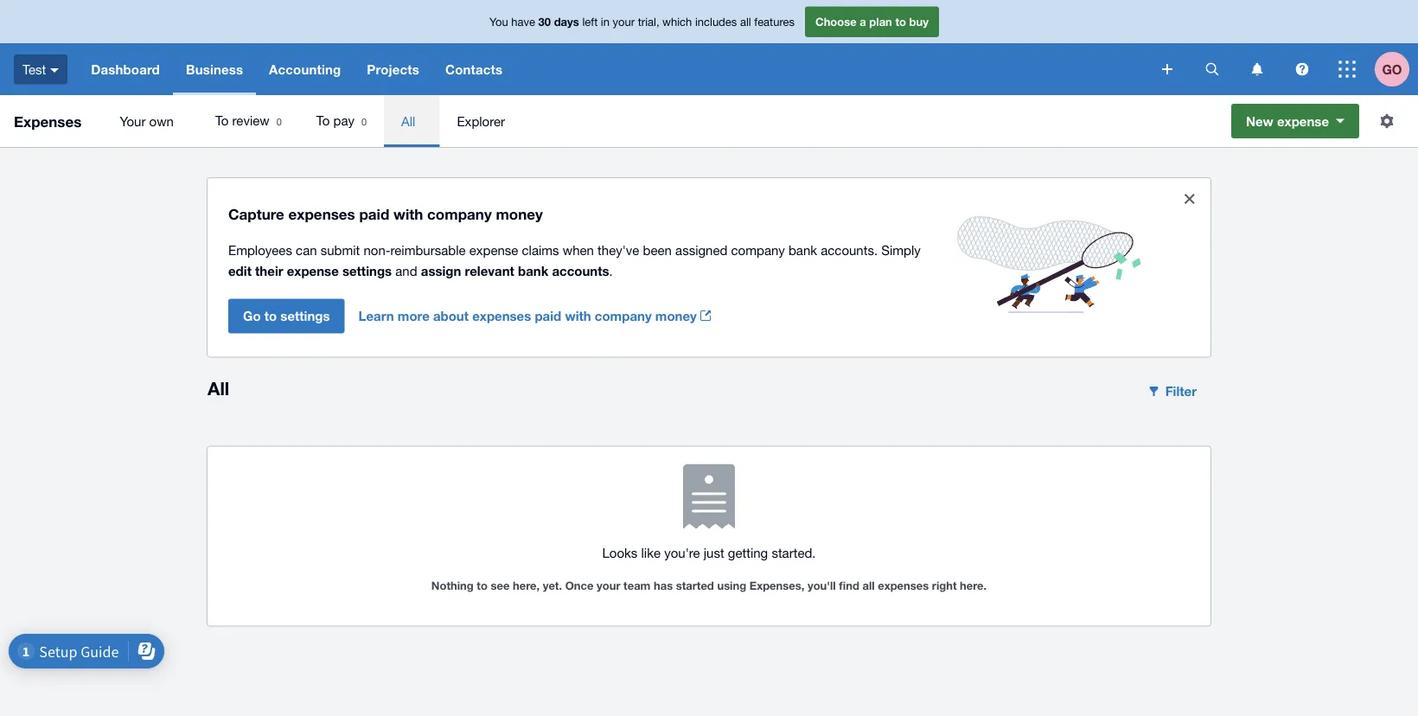 Task type: vqa. For each thing, say whether or not it's contained in the screenshot.
Manage menu toggle icon
no



Task type: locate. For each thing, give the bounding box(es) containing it.
1 vertical spatial company
[[732, 242, 785, 258]]

paid inside button
[[535, 308, 562, 324]]

all inside button
[[401, 113, 416, 128]]

0 horizontal spatial paid
[[359, 205, 390, 223]]

0 horizontal spatial settings
[[281, 308, 330, 324]]

0 vertical spatial expense
[[1278, 113, 1330, 129]]

0 for pay
[[362, 116, 367, 127]]

expense
[[1278, 113, 1330, 129], [470, 242, 519, 258], [287, 263, 339, 279]]

.
[[610, 263, 613, 278]]

1 vertical spatial paid
[[535, 308, 562, 324]]

0 right the pay
[[362, 116, 367, 127]]

paid up non-
[[359, 205, 390, 223]]

0 vertical spatial your
[[613, 15, 635, 28]]

0 horizontal spatial bank
[[518, 263, 549, 279]]

expenses left the right
[[878, 579, 929, 593]]

1 horizontal spatial to
[[477, 579, 488, 593]]

1 vertical spatial all
[[208, 377, 229, 399]]

banner containing dashboard
[[0, 0, 1419, 95]]

money inside learn more about expenses paid with company money button
[[656, 308, 697, 324]]

0 inside to review 0
[[277, 116, 282, 127]]

0 horizontal spatial svg image
[[50, 68, 59, 72]]

2 horizontal spatial svg image
[[1339, 61, 1357, 78]]

to left see
[[477, 579, 488, 593]]

settings down non-
[[343, 263, 392, 279]]

they've
[[598, 242, 640, 258]]

review
[[232, 113, 270, 128]]

you're
[[665, 545, 700, 561]]

company
[[427, 205, 492, 223], [732, 242, 785, 258], [595, 308, 652, 324]]

0 horizontal spatial expense
[[287, 263, 339, 279]]

bank down claims
[[518, 263, 549, 279]]

0 vertical spatial all
[[741, 15, 752, 28]]

a
[[860, 15, 867, 28]]

can
[[296, 242, 317, 258]]

money down been
[[656, 308, 697, 324]]

with
[[394, 205, 423, 223], [565, 308, 592, 324]]

nothing to see here, yet. once your team has started using expenses, you'll find all expenses right here.
[[432, 579, 987, 593]]

settings menu image
[[1370, 104, 1405, 138]]

simply
[[882, 242, 921, 258]]

1 horizontal spatial expense
[[470, 242, 519, 258]]

you have 30 days left in your trial, which includes all features
[[490, 15, 795, 28]]

1 0 from the left
[[277, 116, 282, 127]]

yet.
[[543, 579, 562, 593]]

group
[[102, 95, 1218, 147]]

with down accounts
[[565, 308, 592, 324]]

0 vertical spatial bank
[[789, 242, 818, 258]]

1 horizontal spatial all
[[863, 579, 875, 593]]

your for team
[[597, 579, 621, 593]]

expenses up can
[[289, 205, 355, 223]]

to pay 0
[[316, 113, 367, 128]]

looks like you're just getting started.
[[603, 545, 816, 561]]

filter
[[1166, 384, 1197, 399]]

to left buy
[[896, 15, 907, 28]]

your own button
[[102, 95, 198, 147]]

settings right 'go'
[[281, 308, 330, 324]]

2 vertical spatial to
[[477, 579, 488, 593]]

accounting
[[269, 61, 341, 77]]

assigned
[[676, 242, 728, 258]]

accounts
[[552, 263, 610, 279]]

1 vertical spatial to
[[265, 308, 277, 324]]

nothing
[[432, 579, 474, 593]]

left
[[583, 15, 598, 28]]

0 vertical spatial to
[[896, 15, 907, 28]]

to
[[896, 15, 907, 28], [265, 308, 277, 324], [477, 579, 488, 593]]

1 vertical spatial settings
[[281, 308, 330, 324]]

svg image inside test popup button
[[50, 68, 59, 72]]

with up reimbursable on the left top of the page
[[394, 205, 423, 223]]

0 right review
[[277, 116, 282, 127]]

1 horizontal spatial money
[[656, 308, 697, 324]]

expense down can
[[287, 263, 339, 279]]

company up reimbursable on the left top of the page
[[427, 205, 492, 223]]

go to settings
[[243, 308, 330, 324]]

go button
[[1376, 43, 1419, 95]]

2 vertical spatial expenses
[[878, 579, 929, 593]]

1 horizontal spatial expenses
[[473, 308, 531, 324]]

more
[[398, 308, 430, 324]]

all option
[[384, 95, 440, 147]]

0 horizontal spatial all
[[741, 15, 752, 28]]

your
[[613, 15, 635, 28], [597, 579, 621, 593]]

to left the pay
[[316, 113, 330, 128]]

all left features on the top right of page
[[741, 15, 752, 28]]

your right in
[[613, 15, 635, 28]]

0 for review
[[277, 116, 282, 127]]

svg image
[[1206, 63, 1219, 76], [1296, 63, 1309, 76], [50, 68, 59, 72]]

0 inside to pay 0
[[362, 116, 367, 127]]

1 horizontal spatial all
[[401, 113, 416, 128]]

see
[[491, 579, 510, 593]]

pay
[[334, 113, 355, 128]]

to left review
[[215, 113, 229, 128]]

1 to from the left
[[215, 113, 229, 128]]

1 horizontal spatial company
[[595, 308, 652, 324]]

1 horizontal spatial with
[[565, 308, 592, 324]]

1 horizontal spatial to
[[316, 113, 330, 128]]

company right assigned
[[732, 242, 785, 258]]

0
[[277, 116, 282, 127], [362, 116, 367, 127]]

money up claims
[[496, 205, 543, 223]]

0 horizontal spatial money
[[496, 205, 543, 223]]

using
[[718, 579, 747, 593]]

bank left accounts.
[[789, 242, 818, 258]]

features
[[755, 15, 795, 28]]

explorer button
[[440, 95, 529, 147]]

2 to from the left
[[316, 113, 330, 128]]

2 vertical spatial company
[[595, 308, 652, 324]]

expense up the relevant
[[470, 242, 519, 258]]

money
[[496, 205, 543, 223], [656, 308, 697, 324]]

1 vertical spatial with
[[565, 308, 592, 324]]

expenses
[[289, 205, 355, 223], [473, 308, 531, 324], [878, 579, 929, 593]]

0 vertical spatial money
[[496, 205, 543, 223]]

buy
[[910, 15, 929, 28]]

expense right new
[[1278, 113, 1330, 129]]

new
[[1247, 113, 1274, 129]]

0 vertical spatial with
[[394, 205, 423, 223]]

banner
[[0, 0, 1419, 95]]

choose
[[816, 15, 857, 28]]

1 vertical spatial money
[[656, 308, 697, 324]]

1 vertical spatial all
[[863, 579, 875, 593]]

projects button
[[354, 43, 433, 95]]

business
[[186, 61, 243, 77]]

started.
[[772, 545, 816, 561]]

your for trial,
[[613, 15, 635, 28]]

2 0 from the left
[[362, 116, 367, 127]]

1 vertical spatial expenses
[[473, 308, 531, 324]]

paid down accounts
[[535, 308, 562, 324]]

to right 'go'
[[265, 308, 277, 324]]

0 horizontal spatial svg image
[[1163, 64, 1173, 74]]

0 vertical spatial expenses
[[289, 205, 355, 223]]

0 horizontal spatial to
[[215, 113, 229, 128]]

0 horizontal spatial company
[[427, 205, 492, 223]]

company down .
[[595, 308, 652, 324]]

2 horizontal spatial to
[[896, 15, 907, 28]]

started
[[676, 579, 714, 593]]

0 vertical spatial settings
[[343, 263, 392, 279]]

just
[[704, 545, 725, 561]]

1 horizontal spatial 0
[[362, 116, 367, 127]]

navigation
[[78, 43, 1151, 95]]

getting
[[728, 545, 768, 561]]

to for to review
[[215, 113, 229, 128]]

all
[[741, 15, 752, 28], [863, 579, 875, 593]]

expenses down the relevant
[[473, 308, 531, 324]]

all right find
[[863, 579, 875, 593]]

about
[[433, 308, 469, 324]]

0 horizontal spatial expenses
[[289, 205, 355, 223]]

0 vertical spatial all
[[401, 113, 416, 128]]

to review 0
[[215, 113, 282, 128]]

dashboard link
[[78, 43, 173, 95]]

1 horizontal spatial settings
[[343, 263, 392, 279]]

bank
[[789, 242, 818, 258], [518, 263, 549, 279]]

edit
[[228, 263, 252, 279]]

employees can submit non-reimbursable expense claims when they've been assigned company bank accounts. simply edit their expense settings and assign relevant bank accounts .
[[228, 242, 921, 279]]

settings
[[343, 263, 392, 279], [281, 308, 330, 324]]

2 horizontal spatial company
[[732, 242, 785, 258]]

your left team at the left bottom of page
[[597, 579, 621, 593]]

1 vertical spatial your
[[597, 579, 621, 593]]

2 horizontal spatial svg image
[[1296, 63, 1309, 76]]

0 horizontal spatial 0
[[277, 116, 282, 127]]

to inside button
[[265, 308, 277, 324]]

accounting button
[[256, 43, 354, 95]]

to
[[215, 113, 229, 128], [316, 113, 330, 128]]

2 horizontal spatial expense
[[1278, 113, 1330, 129]]

1 horizontal spatial paid
[[535, 308, 562, 324]]

postal workers catching money image
[[937, 196, 1163, 334]]

svg image
[[1339, 61, 1357, 78], [1252, 63, 1264, 76], [1163, 64, 1173, 74]]

your inside banner
[[613, 15, 635, 28]]

0 horizontal spatial to
[[265, 308, 277, 324]]



Task type: describe. For each thing, give the bounding box(es) containing it.
you'll
[[808, 579, 836, 593]]

find
[[839, 579, 860, 593]]

submit
[[321, 242, 360, 258]]

1 horizontal spatial bank
[[789, 242, 818, 258]]

like
[[642, 545, 661, 561]]

go to settings link
[[228, 299, 359, 333]]

1 horizontal spatial svg image
[[1206, 63, 1219, 76]]

2 vertical spatial expense
[[287, 263, 339, 279]]

company inside 'employees can submit non-reimbursable expense claims when they've been assigned company bank accounts. simply edit their expense settings and assign relevant bank accounts .'
[[732, 242, 785, 258]]

learn
[[359, 308, 394, 324]]

their
[[255, 263, 283, 279]]

expenses inside learn more about expenses paid with company money button
[[473, 308, 531, 324]]

capture
[[228, 205, 285, 223]]

contacts
[[446, 61, 503, 77]]

1 vertical spatial bank
[[518, 263, 549, 279]]

includes
[[696, 15, 737, 28]]

learn more about expenses paid with company money link
[[359, 299, 725, 333]]

to for nothing to see here, yet. once your team has started using expenses, you'll find all expenses right here.
[[477, 579, 488, 593]]

which
[[663, 15, 692, 28]]

here.
[[960, 579, 987, 593]]

0 vertical spatial paid
[[359, 205, 390, 223]]

1 vertical spatial expense
[[470, 242, 519, 258]]

been
[[643, 242, 672, 258]]

you
[[490, 15, 508, 28]]

close image
[[1173, 182, 1208, 216]]

your
[[120, 113, 146, 128]]

expenses,
[[750, 579, 805, 593]]

test
[[22, 62, 46, 77]]

your own
[[120, 113, 174, 128]]

has
[[654, 579, 673, 593]]

0 horizontal spatial with
[[394, 205, 423, 223]]

2 horizontal spatial expenses
[[878, 579, 929, 593]]

employees
[[228, 242, 292, 258]]

non-
[[364, 242, 391, 258]]

with inside button
[[565, 308, 592, 324]]

new expense
[[1247, 113, 1330, 129]]

new expense button
[[1232, 104, 1360, 138]]

trial,
[[638, 15, 660, 28]]

learn more about expenses paid with company money
[[359, 308, 697, 324]]

company inside button
[[595, 308, 652, 324]]

go to settings button
[[228, 299, 345, 333]]

go
[[1383, 61, 1403, 77]]

days
[[554, 15, 580, 28]]

dashboard
[[91, 61, 160, 77]]

0 horizontal spatial all
[[208, 377, 229, 399]]

to for go to settings
[[265, 308, 277, 324]]

assign
[[421, 263, 462, 279]]

expenses
[[14, 112, 82, 130]]

capture expenses paid with company money
[[228, 205, 543, 223]]

plan
[[870, 15, 893, 28]]

to for to pay
[[316, 113, 330, 128]]

in
[[601, 15, 610, 28]]

and
[[396, 263, 418, 278]]

when
[[563, 242, 594, 258]]

own
[[149, 113, 174, 128]]

business button
[[173, 43, 256, 95]]

expense inside "new expense" popup button
[[1278, 113, 1330, 129]]

all inside banner
[[741, 15, 752, 28]]

go
[[243, 308, 261, 324]]

learn more about expenses paid with company money button
[[359, 299, 725, 333]]

30
[[539, 15, 551, 28]]

reimbursable
[[391, 242, 466, 258]]

1 horizontal spatial svg image
[[1252, 63, 1264, 76]]

relevant
[[465, 263, 515, 279]]

looks
[[603, 545, 638, 561]]

0 vertical spatial company
[[427, 205, 492, 223]]

navigation containing dashboard
[[78, 43, 1151, 95]]

accounts.
[[821, 242, 878, 258]]

settings inside 'employees can submit non-reimbursable expense claims when they've been assigned company bank accounts. simply edit their expense settings and assign relevant bank accounts .'
[[343, 263, 392, 279]]

all button
[[384, 95, 440, 147]]

choose a plan to buy
[[816, 15, 929, 28]]

here,
[[513, 579, 540, 593]]

explorer
[[457, 113, 505, 128]]

projects
[[367, 61, 420, 77]]

group containing to review
[[102, 95, 1218, 147]]

settings inside button
[[281, 308, 330, 324]]

capture expenses paid with company money status
[[208, 178, 1211, 357]]

test button
[[0, 43, 78, 95]]

to inside banner
[[896, 15, 907, 28]]

contacts button
[[433, 43, 516, 95]]

filter button
[[1137, 374, 1211, 409]]

team
[[624, 579, 651, 593]]

once
[[566, 579, 594, 593]]

claims
[[522, 242, 559, 258]]

have
[[512, 15, 536, 28]]

right
[[933, 579, 957, 593]]



